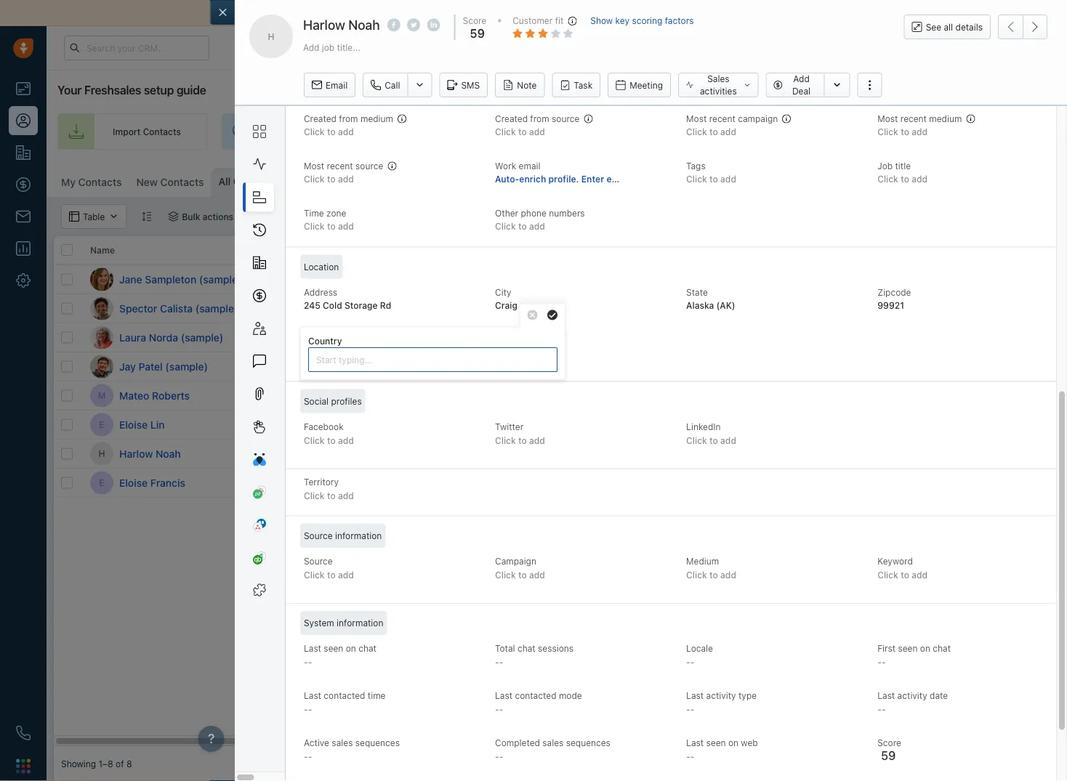 Task type: locate. For each thing, give the bounding box(es) containing it.
sales for sales activities
[[708, 74, 730, 84]]

locale
[[687, 644, 713, 654]]

1 vertical spatial harlow noah
[[119, 448, 181, 460]]

1 horizontal spatial h
[[268, 31, 275, 41]]

0 vertical spatial h
[[268, 31, 275, 41]]

your right twitter circled image
[[438, 7, 459, 19]]

0 vertical spatial noah
[[348, 17, 380, 32]]

spectorcalista@gmail.com link
[[279, 301, 387, 316]]

seen inside 'last seen on chat --'
[[324, 644, 344, 654]]

0 vertical spatial harlow noah
[[303, 17, 380, 32]]

email right enter
[[607, 174, 630, 184]]

click inside source click to add
[[304, 570, 325, 580]]

work inside work email auto-enrich profile. enter email
[[495, 161, 517, 171]]

0 vertical spatial task
[[524, 304, 541, 314]]

container_wx8msf4aqz5i3rn1 image left filter
[[252, 212, 263, 222]]

to inside campaign click to add
[[519, 570, 527, 580]]

last down system on the bottom left of page
[[304, 644, 321, 654]]

2 horizontal spatial chat
[[933, 644, 951, 654]]

0 horizontal spatial tags
[[687, 161, 706, 171]]

bring in website leads link
[[222, 113, 395, 150]]

1 vertical spatial email
[[607, 174, 630, 184]]

1 vertical spatial tags
[[716, 245, 736, 255]]

2 vertical spatial import
[[873, 175, 901, 185]]

click inside the territory click to add
[[304, 491, 325, 501]]

1 + add task from the top
[[497, 304, 541, 314]]

sales up activities
[[708, 74, 730, 84]]

all contacts link
[[219, 175, 277, 189]]

on down system information
[[346, 644, 356, 654]]

last inside the "last activity date --"
[[878, 691, 895, 701]]

import contacts button
[[854, 168, 949, 193]]

name row
[[54, 236, 272, 265]]

title
[[896, 161, 911, 171]]

container_wx8msf4aqz5i3rn1 image inside filter by button
[[252, 212, 263, 222]]

sales owner
[[825, 245, 877, 255]]

from right "start"
[[639, 7, 661, 19]]

0 horizontal spatial contacted
[[324, 691, 365, 701]]

add for eloiselin621@gmail.com
[[505, 420, 522, 430]]

phone image
[[16, 727, 31, 741]]

activity left type
[[707, 691, 736, 701]]

0 horizontal spatial chat
[[359, 644, 377, 654]]

seen for first seen on chat --
[[898, 644, 918, 654]]

information for last seen on chat --
[[337, 618, 384, 629]]

to down title
[[901, 174, 910, 184]]

you
[[528, 7, 545, 19]]

1 chat from the left
[[359, 644, 377, 654]]

1 vertical spatial + add task
[[497, 362, 541, 372]]

chat up date
[[933, 644, 951, 654]]

all contacts 8
[[219, 176, 290, 188]]

your down most recent campaign
[[692, 126, 710, 137]]

sequences down time
[[355, 739, 400, 749]]

sales left owner
[[825, 245, 848, 255]]

noah inside dialog
[[348, 17, 380, 32]]

from down the note
[[530, 113, 550, 124]]

sms button
[[440, 73, 488, 97]]

0 horizontal spatial recent
[[327, 161, 353, 171]]

0 horizontal spatial medium
[[361, 113, 393, 124]]

address 245 cold storage rd
[[304, 287, 391, 311]]

1 vertical spatial harlow
[[119, 448, 153, 460]]

facebook
[[304, 422, 344, 432]]

to down keyword
[[901, 570, 910, 580]]

tags inside tags click to add
[[687, 161, 706, 171]]

task for spectorcalista@gmail.com 3684945781
[[524, 304, 541, 314]]

1 created from the left
[[304, 113, 337, 124]]

+ add task
[[497, 304, 541, 314], [497, 362, 541, 372], [497, 420, 541, 430]]

last inside last activity type --
[[687, 691, 704, 701]]

sales right the completed at the bottom of the page
[[543, 739, 564, 749]]

(ak)
[[717, 301, 736, 311]]

don't
[[548, 7, 573, 19]]

2 + add task from the top
[[497, 362, 541, 372]]

recent for medium
[[901, 113, 927, 124]]

last inside last seen on web --
[[687, 739, 704, 749]]

1 + click from the top
[[1043, 391, 1068, 401]]

last down first
[[878, 691, 895, 701]]

+ click for mateoroberts871@gmail.com
[[1043, 391, 1068, 401]]

medium for most recent medium
[[930, 113, 962, 124]]

2 horizontal spatial from
[[639, 7, 661, 19]]

source up source click to add
[[304, 531, 333, 541]]

l image
[[90, 326, 113, 349]]

0 horizontal spatial 8
[[126, 759, 132, 769]]

twitter
[[495, 422, 524, 432]]

information up 'last seen on chat --'
[[337, 618, 384, 629]]

spector calista (sample) link
[[119, 301, 238, 316]]

sequences inside 'active sales sequences --'
[[355, 739, 400, 749]]

+ click to add for spectorcalista@gmail.com
[[716, 304, 773, 314]]

1 horizontal spatial harlow noah
[[303, 17, 380, 32]]

click to add down most recent medium
[[878, 127, 928, 137]]

e left the eloise francis link
[[99, 478, 104, 488]]

59 down import all your sales data link
[[470, 27, 485, 40]]

created for created from medium
[[304, 113, 337, 124]]

to inside the territory click to add
[[327, 491, 336, 501]]

last down total
[[495, 691, 513, 701]]

2 horizontal spatial on
[[921, 644, 931, 654]]

last for last contacted mode
[[495, 691, 513, 701]]

Country text field
[[308, 348, 558, 372]]

work inside 'grid'
[[388, 245, 411, 255]]

(sample) right calista
[[196, 303, 238, 315]]

grid containing jane sampleton (sample)
[[54, 236, 1068, 747]]

on right first
[[921, 644, 931, 654]]

click inside facebook click to add
[[304, 436, 325, 446]]

chat right total
[[518, 644, 536, 654]]

0 vertical spatial source
[[552, 113, 580, 124]]

leads
[[347, 126, 369, 137], [656, 126, 678, 137]]

eloise
[[119, 419, 148, 431], [119, 477, 148, 489]]

row group
[[54, 265, 272, 498], [272, 265, 1068, 498]]

press space to select this row. row
[[54, 265, 272, 295], [272, 265, 1068, 295], [54, 295, 272, 324], [272, 295, 1068, 324], [54, 324, 272, 353], [272, 324, 1068, 353], [54, 353, 272, 382], [272, 353, 1068, 382], [54, 382, 272, 411], [272, 382, 1068, 411], [54, 411, 272, 440], [272, 411, 1068, 440], [54, 440, 272, 469], [272, 440, 1068, 469], [54, 469, 272, 498], [272, 469, 1068, 498]]

bulk actions button
[[159, 204, 243, 229]]

0 vertical spatial source
[[304, 531, 333, 541]]

recent up 12 at the left top of the page
[[327, 161, 353, 171]]

noah up "francis"
[[156, 448, 181, 460]]

1 horizontal spatial container_wx8msf4aqz5i3rn1 image
[[252, 212, 263, 222]]

to left key
[[601, 7, 611, 19]]

most up route leads to your team
[[687, 113, 707, 124]]

to down zone
[[327, 221, 336, 232]]

0 horizontal spatial container_wx8msf4aqz5i3rn1 image
[[168, 212, 178, 222]]

harlow noah inside row group
[[119, 448, 181, 460]]

harlow noah
[[303, 17, 380, 32], [119, 448, 181, 460]]

1 task from the top
[[524, 304, 541, 314]]

1 horizontal spatial import
[[390, 7, 422, 19]]

1 horizontal spatial seen
[[707, 739, 726, 749]]

seen right first
[[898, 644, 918, 654]]

0 horizontal spatial import
[[113, 126, 141, 137]]

0 horizontal spatial score
[[463, 16, 487, 26]]

1 horizontal spatial email
[[607, 174, 630, 184]]

press space to select this row. row containing jane sampleton (sample)
[[54, 265, 272, 295]]

what's new image
[[962, 44, 972, 54]]

details
[[956, 22, 983, 32]]

1 medium from the left
[[361, 113, 393, 124]]

activity inside the "last activity date --"
[[898, 691, 928, 701]]

3 chat from the left
[[933, 644, 951, 654]]

2 created from the left
[[495, 113, 528, 124]]

jane sampleton (sample) link
[[119, 272, 242, 287]]

1 vertical spatial noah
[[156, 448, 181, 460]]

1 horizontal spatial team
[[713, 126, 734, 137]]

show key scoring factors
[[591, 16, 694, 26]]

zone
[[327, 208, 346, 218]]

all right twitter circled image
[[424, 7, 435, 19]]

2 task from the top
[[524, 362, 541, 372]]

1 vertical spatial + click to add
[[716, 420, 773, 430]]

eloise for eloise francis
[[119, 477, 148, 489]]

+ click
[[1043, 391, 1068, 401], [1043, 420, 1068, 430], [1043, 449, 1068, 459], [1043, 478, 1068, 488]]

(sample) for jane sampleton (sample)
[[199, 273, 242, 285]]

seen left web
[[707, 739, 726, 749]]

click to add down created from medium
[[304, 127, 354, 137]]

1 horizontal spatial contacted
[[515, 691, 557, 701]]

my contacts button
[[54, 168, 129, 197], [61, 176, 122, 188]]

time
[[368, 691, 386, 701]]

2 container_wx8msf4aqz5i3rn1 image from the left
[[252, 212, 263, 222]]

0 horizontal spatial team
[[512, 126, 533, 137]]

score 59
[[463, 16, 487, 40], [878, 739, 902, 763]]

most down bring in website leads link
[[304, 161, 324, 171]]

setup
[[144, 83, 174, 97]]

add inside job title click to add
[[912, 174, 928, 184]]

to inside linkedin click to add
[[710, 436, 718, 446]]

last inside 'last seen on chat --'
[[304, 644, 321, 654]]

add inside medium click to add
[[721, 570, 737, 580]]

cold
[[323, 301, 342, 311]]

1 horizontal spatial medium
[[930, 113, 962, 124]]

click inside medium click to add
[[687, 570, 707, 580]]

container_wx8msf4aqz5i3rn1 image inside bulk actions button
[[168, 212, 178, 222]]

0 horizontal spatial sequences
[[355, 739, 400, 749]]

0 vertical spatial 59
[[470, 27, 485, 40]]

0 horizontal spatial import contacts
[[113, 126, 181, 137]]

work for work email auto-enrich profile. enter email
[[495, 161, 517, 171]]

0 horizontal spatial harlow
[[119, 448, 153, 460]]

+ click to add
[[716, 304, 773, 314], [716, 420, 773, 430]]

0 horizontal spatial created
[[304, 113, 337, 124]]

to inside medium click to add
[[710, 570, 718, 580]]

to down medium
[[710, 570, 718, 580]]

phone element
[[9, 719, 38, 748]]

1 eloise from the top
[[119, 419, 148, 431]]

sales right create
[[860, 126, 882, 137]]

send email image
[[924, 42, 934, 54]]

contacts inside "button"
[[903, 175, 942, 185]]

to down route leads to your team
[[710, 174, 718, 184]]

0 horizontal spatial email
[[519, 161, 541, 171]]

add inside linkedin click to add
[[721, 436, 737, 446]]

1 horizontal spatial on
[[729, 739, 739, 749]]

contacts
[[143, 126, 181, 137], [903, 175, 942, 185], [233, 176, 277, 188], [78, 176, 122, 188], [160, 176, 204, 188]]

most up create sales sequence
[[878, 113, 898, 124]]

created from source
[[495, 113, 580, 124]]

filter by button
[[243, 204, 312, 229]]

showing
[[61, 759, 96, 769]]

1 vertical spatial 8
[[126, 759, 132, 769]]

1 horizontal spatial most
[[687, 113, 707, 124]]

0 vertical spatial harlow
[[303, 17, 345, 32]]

last for last contacted time
[[304, 691, 321, 701]]

activity inside last activity type --
[[707, 691, 736, 701]]

1 horizontal spatial activity
[[707, 691, 736, 701]]

1 horizontal spatial 59
[[882, 749, 896, 763]]

1 vertical spatial 59
[[882, 749, 896, 763]]

task up twitter click to add
[[524, 362, 541, 372]]

all right see
[[944, 22, 954, 32]]

all inside button
[[944, 22, 954, 32]]

sales inside 'grid'
[[825, 245, 848, 255]]

harlow down the eloise lin link
[[119, 448, 153, 460]]

(sample) down spector calista (sample) link
[[181, 332, 224, 344]]

source for created from source
[[552, 113, 580, 124]]

seen for last seen on chat --
[[324, 644, 344, 654]]

to inside source click to add
[[327, 570, 336, 580]]

0 horizontal spatial from
[[339, 113, 358, 124]]

59 down the "last activity date --"
[[882, 749, 896, 763]]

seen inside last seen on web --
[[707, 739, 726, 749]]

recent up sequence
[[901, 113, 927, 124]]

last for last activity date
[[878, 691, 895, 701]]

(sample) right sampleton
[[199, 273, 242, 285]]

source up more...
[[356, 161, 384, 171]]

1 horizontal spatial all
[[944, 22, 954, 32]]

team
[[512, 126, 533, 137], [713, 126, 734, 137]]

59 button
[[467, 27, 485, 40]]

import inside "button"
[[873, 175, 901, 185]]

2 vertical spatial task
[[524, 420, 541, 430]]

click to add down created from source
[[495, 127, 545, 137]]

medium for created from medium
[[361, 113, 393, 124]]

task
[[574, 80, 593, 90]]

add inside tags click to add
[[721, 174, 737, 184]]

harlow noah up eloise francis
[[119, 448, 181, 460]]

add inside source click to add
[[338, 570, 354, 580]]

0 horizontal spatial on
[[346, 644, 356, 654]]

click to add down most recent source
[[304, 174, 354, 184]]

auto-
[[495, 174, 519, 184]]

1 vertical spatial import contacts
[[873, 175, 942, 185]]

alaska
[[687, 301, 714, 311]]

source
[[552, 113, 580, 124], [356, 161, 384, 171]]

1 vertical spatial task
[[524, 362, 541, 372]]

seen inside first seen on chat --
[[898, 644, 918, 654]]

2 source from the top
[[304, 557, 333, 567]]

3 task from the top
[[524, 420, 541, 430]]

harlow noah up title...
[[303, 17, 380, 32]]

2 contacted from the left
[[515, 691, 557, 701]]

cell
[[381, 265, 490, 294], [927, 265, 1036, 294], [927, 295, 1036, 323], [599, 324, 708, 352], [708, 324, 817, 352], [817, 324, 927, 352], [927, 324, 1036, 352], [599, 353, 708, 381], [708, 353, 817, 381], [817, 353, 927, 381], [927, 353, 1036, 381], [381, 411, 490, 439], [817, 411, 927, 439], [927, 411, 1036, 439], [381, 440, 490, 468], [817, 440, 927, 468], [927, 440, 1036, 468], [381, 469, 490, 497], [490, 469, 599, 497], [599, 469, 708, 497], [708, 469, 817, 497], [817, 469, 927, 497], [927, 469, 1036, 497]]

active sales sequences --
[[304, 739, 400, 762]]

source inside source click to add
[[304, 557, 333, 567]]

1 contacted from the left
[[324, 691, 365, 701]]

2 + click from the top
[[1043, 420, 1068, 430]]

source information
[[304, 531, 382, 541]]

chat down system information
[[359, 644, 377, 654]]

-
[[304, 658, 308, 668], [308, 658, 312, 668], [495, 658, 499, 668], [499, 658, 504, 668], [687, 658, 691, 668], [691, 658, 695, 668], [878, 658, 882, 668], [882, 658, 886, 668], [304, 705, 308, 715], [308, 705, 312, 715], [495, 705, 499, 715], [499, 705, 504, 715], [687, 705, 691, 715], [691, 705, 695, 715], [878, 705, 882, 715], [882, 705, 886, 715], [304, 752, 308, 762], [308, 752, 312, 762], [495, 752, 499, 762], [499, 752, 504, 762], [687, 752, 691, 762], [691, 752, 695, 762]]

eloise down the harlow noah link
[[119, 477, 148, 489]]

recent down activities
[[710, 113, 736, 124]]

2 horizontal spatial most
[[878, 113, 898, 124]]

0 vertical spatial 8
[[284, 177, 290, 187]]

activity right next at the left top
[[520, 245, 551, 255]]

1 horizontal spatial chat
[[518, 644, 536, 654]]

to down 'phone'
[[519, 221, 527, 232]]

harlownoah1@gmail.com
[[279, 448, 381, 458]]

4 + click from the top
[[1043, 478, 1068, 488]]

sales right active
[[332, 739, 353, 749]]

chat
[[359, 644, 377, 654], [518, 644, 536, 654], [933, 644, 951, 654]]

1 horizontal spatial score
[[607, 245, 631, 255]]

0 horizontal spatial sales
[[708, 74, 730, 84]]

2 row group from the left
[[272, 265, 1068, 498]]

last seen on chat --
[[304, 644, 377, 668]]

more...
[[355, 177, 385, 188]]

1 horizontal spatial noah
[[348, 17, 380, 32]]

add inside time zone click to add
[[338, 221, 354, 232]]

show key scoring factors link
[[591, 15, 694, 42]]

0 vertical spatial email
[[519, 161, 541, 171]]

press space to select this row. row containing eloise lin
[[54, 411, 272, 440]]

on inside 'last seen on chat --'
[[346, 644, 356, 654]]

location
[[304, 262, 339, 272]]

contacted left time
[[324, 691, 365, 701]]

container_wx8msf4aqz5i3rn1 image left bulk
[[168, 212, 178, 222]]

0 horizontal spatial all
[[424, 7, 435, 19]]

mateo roberts
[[119, 390, 190, 402]]

chat inside first seen on chat --
[[933, 644, 951, 654]]

0 vertical spatial all
[[424, 7, 435, 19]]

eloiselin621@gmail.com
[[279, 418, 378, 429]]

widge link
[[1043, 274, 1068, 285]]

0 horizontal spatial seen
[[324, 644, 344, 654]]

task
[[524, 304, 541, 314], [524, 362, 541, 372], [524, 420, 541, 430]]

import left "linkedin circled" image
[[390, 7, 422, 19]]

(sample) for laura norda (sample)
[[181, 332, 224, 344]]

task for jaypatelsample@gmail.com + click to add
[[524, 362, 541, 372]]

contacted
[[324, 691, 365, 701], [515, 691, 557, 701]]

0 horizontal spatial score 59
[[463, 16, 487, 40]]

lauranordasample@gmail.com
[[279, 331, 403, 341]]

3 + click from the top
[[1043, 449, 1068, 459]]

1 horizontal spatial 8
[[284, 177, 290, 187]]

1 sequences from the left
[[355, 739, 400, 749]]

last inside last contacted time --
[[304, 691, 321, 701]]

sales inside completed sales sequences --
[[543, 739, 564, 749]]

1 vertical spatial work
[[388, 245, 411, 255]]

import contacts
[[113, 126, 181, 137], [873, 175, 942, 185]]

press space to select this row. row containing spector calista (sample)
[[54, 295, 272, 324]]

harlow up job
[[303, 17, 345, 32]]

contacted left mode
[[515, 691, 557, 701]]

to right route
[[681, 126, 689, 137]]

to down campaign
[[519, 570, 527, 580]]

on inside last seen on web --
[[729, 739, 739, 749]]

1 horizontal spatial sales
[[825, 245, 848, 255]]

noah up title...
[[348, 17, 380, 32]]

last inside last contacted mode --
[[495, 691, 513, 701]]

team down created from source
[[512, 126, 533, 137]]

email up enrich
[[519, 161, 541, 171]]

harlow inside dialog
[[303, 17, 345, 32]]

sales inside 'active sales sequences --'
[[332, 739, 353, 749]]

e down the m
[[99, 420, 104, 430]]

1 vertical spatial source
[[356, 161, 384, 171]]

0 horizontal spatial harlow noah
[[119, 448, 181, 460]]

time zone click to add
[[304, 208, 354, 232]]

tags inside 'grid'
[[716, 245, 736, 255]]

activity for last activity type --
[[707, 691, 736, 701]]

1 leads from the left
[[347, 126, 369, 137]]

click inside keyword click to add
[[878, 570, 899, 580]]

1 vertical spatial all
[[944, 22, 954, 32]]

e
[[1043, 362, 1048, 372], [99, 420, 104, 430], [99, 478, 104, 488]]

sales inside sales activities
[[708, 74, 730, 84]]

0 horizontal spatial most
[[304, 161, 324, 171]]

spector calista (sample)
[[119, 303, 238, 315]]

add inside twitter click to add
[[529, 436, 545, 446]]

leads right route
[[656, 126, 678, 137]]

click inside tags click to add
[[687, 174, 707, 184]]

chat inside 'last seen on chat --'
[[359, 644, 377, 654]]

2 team from the left
[[713, 126, 734, 137]]

0 horizontal spatial leads
[[347, 126, 369, 137]]

activity for next activity
[[520, 245, 551, 255]]

e for eloise lin
[[99, 420, 104, 430]]

laura norda (sample)
[[119, 332, 224, 344]]

1 source from the top
[[304, 531, 333, 541]]

job title click to add
[[878, 161, 928, 184]]

import all your sales data link
[[390, 7, 514, 19]]

1 vertical spatial score
[[607, 245, 631, 255]]

last
[[304, 644, 321, 654], [304, 691, 321, 701], [495, 691, 513, 701], [687, 691, 704, 701], [878, 691, 895, 701], [687, 739, 704, 749]]

1 row group from the left
[[54, 265, 272, 498]]

recent for source
[[327, 161, 353, 171]]

1 + click to add from the top
[[716, 304, 773, 314]]

spector
[[119, 303, 157, 315]]

1 vertical spatial e
[[99, 420, 104, 430]]

facebook circled image
[[387, 17, 400, 32]]

2 leads from the left
[[656, 126, 678, 137]]

container_wx8msf4aqz5i3rn1 image
[[168, 212, 178, 222], [252, 212, 263, 222]]

1 vertical spatial eloise
[[119, 477, 148, 489]]

(sample) for spector calista (sample)
[[196, 303, 238, 315]]

1 horizontal spatial score 59
[[878, 739, 902, 763]]

(sample) down laura norda (sample) link
[[165, 361, 208, 373]]

click to add down most recent campaign
[[687, 127, 737, 137]]

see all details
[[926, 22, 983, 32]]

note
[[517, 80, 537, 90]]

to down most recent medium
[[901, 127, 910, 137]]

chat for last seen on chat --
[[359, 644, 377, 654]]

import down your freshsales setup guide
[[113, 126, 141, 137]]

on inside first seen on chat --
[[921, 644, 931, 654]]

activity
[[520, 245, 551, 255], [707, 691, 736, 701], [898, 691, 928, 701]]

2 vertical spatial + add task
[[497, 420, 541, 430]]

1 horizontal spatial harlow
[[303, 17, 345, 32]]

chat for first seen on chat --
[[933, 644, 951, 654]]

2 chat from the left
[[518, 644, 536, 654]]

source for information
[[304, 531, 333, 541]]

score 59 down the "last activity date --"
[[878, 739, 902, 763]]

contacts right my
[[78, 176, 122, 188]]

add inside campaign click to add
[[529, 570, 545, 580]]

press space to select this row. row containing spectorcalista@gmail.com
[[272, 295, 1068, 324]]

2 vertical spatial score
[[878, 739, 902, 749]]

last seen on web --
[[687, 739, 758, 762]]

tags up "state alaska (ak)"
[[716, 245, 736, 255]]

last down last activity type --
[[687, 739, 704, 749]]

to down 'source information'
[[327, 570, 336, 580]]

0 horizontal spatial 59
[[470, 27, 485, 40]]

import down the job
[[873, 175, 901, 185]]

59
[[470, 27, 485, 40], [882, 749, 896, 763]]

work for work
[[388, 245, 411, 255]]

to inside keyword click to add
[[901, 570, 910, 580]]

linkedin circled image
[[427, 17, 440, 32]]

j image
[[90, 268, 113, 291]]

recent for campaign
[[710, 113, 736, 124]]

1 horizontal spatial from
[[530, 113, 550, 124]]

press space to select this row. row containing harlow noah
[[54, 440, 272, 469]]

0 horizontal spatial source
[[356, 161, 384, 171]]

2 horizontal spatial activity
[[898, 691, 928, 701]]

most recent source
[[304, 161, 384, 171]]

2 medium from the left
[[930, 113, 962, 124]]

1 horizontal spatial work
[[495, 161, 517, 171]]

turtle
[[866, 304, 890, 314]]

click to add for created from medium
[[304, 127, 354, 137]]

contacted inside last contacted time --
[[324, 691, 365, 701]]

2 sequences from the left
[[566, 739, 611, 749]]

+ add task for jaypatelsample@gmail.com + click to add
[[497, 362, 541, 372]]

eloise left lin
[[119, 419, 148, 431]]

bulk actions
[[182, 212, 234, 222]]

of
[[116, 759, 124, 769]]

sequences inside completed sales sequences --
[[566, 739, 611, 749]]

0 horizontal spatial work
[[388, 245, 411, 255]]

on for last seen on chat
[[346, 644, 356, 654]]

information up source click to add
[[335, 531, 382, 541]]

1 vertical spatial source
[[304, 557, 333, 567]]

j image
[[90, 355, 113, 379]]

1 vertical spatial sales
[[825, 245, 848, 255]]

0 vertical spatial information
[[335, 531, 382, 541]]

click inside linkedin click to add
[[687, 436, 707, 446]]

2 horizontal spatial import
[[873, 175, 901, 185]]

show
[[591, 16, 613, 26]]

2 vertical spatial e
[[99, 478, 104, 488]]

to up "harlownoah1@gmail.com"
[[327, 436, 336, 446]]

information for source click to add
[[335, 531, 382, 541]]

contacted inside last contacted mode --
[[515, 691, 557, 701]]

activity left date
[[898, 691, 928, 701]]

2 + click to add from the top
[[716, 420, 773, 430]]

customer
[[513, 16, 553, 26]]

1 container_wx8msf4aqz5i3rn1 image from the left
[[168, 212, 178, 222]]

1 horizontal spatial import contacts
[[873, 175, 942, 185]]

last up active
[[304, 691, 321, 701]]

last for last activity type
[[687, 691, 704, 701]]

0 vertical spatial + add task
[[497, 304, 541, 314]]

facebook click to add
[[304, 422, 354, 446]]

add inside the add deal
[[794, 74, 810, 84]]

0 vertical spatial import
[[390, 7, 422, 19]]

h inside dialog
[[268, 31, 275, 41]]

2 eloise from the top
[[119, 477, 148, 489]]

last for last seen on web
[[687, 739, 704, 749]]

click
[[304, 127, 325, 137], [495, 127, 516, 137], [687, 127, 707, 137], [878, 127, 899, 137], [304, 174, 325, 184], [687, 174, 707, 184], [878, 174, 899, 184], [304, 221, 325, 232], [495, 221, 516, 232], [724, 304, 744, 314], [396, 360, 417, 370], [1051, 391, 1068, 401], [724, 420, 744, 430], [1051, 420, 1068, 430], [304, 436, 325, 446], [495, 436, 516, 446], [687, 436, 707, 446], [1051, 449, 1068, 459], [1051, 478, 1068, 488], [304, 491, 325, 501], [304, 570, 325, 580], [495, 570, 516, 580], [687, 570, 707, 580], [878, 570, 899, 580]]

grid
[[54, 236, 1068, 747]]

score 59 left data
[[463, 16, 487, 40]]

8 up filter by
[[284, 177, 290, 187]]

click inside campaign click to add
[[495, 570, 516, 580]]

0 horizontal spatial activity
[[520, 245, 551, 255]]

0 vertical spatial tags
[[687, 161, 706, 171]]

sales for active sales sequences --
[[332, 739, 353, 749]]

enrich
[[519, 174, 546, 184]]

team down most recent campaign
[[713, 126, 734, 137]]

work up auto-
[[495, 161, 517, 171]]

work up rd
[[388, 245, 411, 255]]



Task type: describe. For each thing, give the bounding box(es) containing it.
create sales sequence
[[830, 126, 925, 137]]

job
[[878, 161, 893, 171]]

+ add task for spectorcalista@gmail.com 3684945781
[[497, 304, 541, 314]]

keyword click to add
[[878, 557, 928, 580]]

245
[[304, 301, 321, 311]]

type
[[739, 691, 757, 701]]

most for most recent medium
[[878, 113, 898, 124]]

sales for create sales sequence
[[860, 126, 882, 137]]

call link
[[363, 73, 408, 97]]

route leads to your team link
[[574, 113, 760, 150]]

harlow noah dialog
[[210, 0, 1068, 782]]

enter
[[582, 174, 604, 184]]

all for import
[[424, 7, 435, 19]]

3684945781
[[388, 302, 442, 312]]

spectorcalista@gmail.com
[[279, 302, 387, 312]]

press space to select this row. row containing laura norda (sample)
[[54, 324, 272, 353]]

jane sampleton (sample)
[[119, 273, 242, 285]]

s image
[[90, 297, 113, 320]]

laura
[[119, 332, 146, 344]]

invite
[[465, 126, 488, 137]]

last for last seen on chat
[[304, 644, 321, 654]]

on for last seen on web
[[729, 739, 739, 749]]

twitter circled image
[[407, 17, 420, 32]]

task button
[[552, 73, 601, 97]]

0 horizontal spatial h
[[99, 449, 105, 459]]

created for created from source
[[495, 113, 528, 124]]

on for first seen on chat
[[921, 644, 931, 654]]

click to add for most recent campaign
[[687, 127, 737, 137]]

call
[[385, 80, 400, 90]]

jaypatelsample@gmail.com
[[279, 360, 391, 370]]

see all details button
[[904, 15, 991, 39]]

route
[[629, 126, 653, 137]]

m
[[98, 391, 106, 401]]

completed sales sequences --
[[495, 739, 611, 762]]

e for eloise francis
[[99, 478, 104, 488]]

lin
[[150, 419, 165, 431]]

1 vertical spatial import
[[113, 126, 141, 137]]

created from medium
[[304, 113, 393, 124]]

jaypatelsample@gmail.com + click to add
[[279, 360, 445, 370]]

last contacted time --
[[304, 691, 386, 715]]

press space to select this row. row containing janesampleton@gmail.com
[[272, 265, 1068, 295]]

state
[[687, 287, 708, 297]]

contacted for time
[[324, 691, 365, 701]]

mateoroberts871@gmail.com
[[279, 389, 399, 400]]

Search your CRM... text field
[[64, 36, 209, 60]]

to right linkedin click to add
[[746, 420, 755, 430]]

system information
[[304, 618, 384, 629]]

time
[[304, 208, 324, 218]]

acme 
[[1043, 333, 1068, 343]]

your freshsales setup guide
[[57, 83, 206, 97]]

3 + add task from the top
[[497, 420, 541, 430]]

4 link
[[990, 33, 1013, 59]]

your right up
[[1051, 126, 1068, 137]]

+ click for harlownoah1@gmail.com
[[1043, 449, 1068, 459]]

sms
[[461, 80, 480, 90]]

sequences for completed sales sequences
[[566, 739, 611, 749]]

call button
[[363, 73, 408, 97]]

so
[[514, 7, 525, 19]]

from for created from medium
[[339, 113, 358, 124]]

job
[[322, 43, 335, 53]]

row group containing jane sampleton (sample)
[[54, 265, 272, 498]]

+ click to add for eloiselin621@gmail.com
[[716, 420, 773, 430]]

meeting button
[[608, 73, 671, 97]]

system
[[304, 618, 334, 629]]

jay patel (sample)
[[119, 361, 208, 373]]

sales for completed sales sequences --
[[543, 739, 564, 749]]

click to add for most recent source
[[304, 174, 354, 184]]

website
[[312, 126, 344, 137]]

add for spectorcalista@gmail.com
[[505, 304, 522, 314]]

your
[[57, 83, 82, 97]]

sales for sales owner
[[825, 245, 848, 255]]

harlow noah inside dialog
[[303, 17, 380, 32]]

e corp
[[1043, 362, 1068, 372]]

to inside tags click to add
[[710, 174, 718, 184]]

linkedin click to add
[[687, 422, 737, 446]]

0 vertical spatial e
[[1043, 362, 1048, 372]]

tags for tags click to add
[[687, 161, 706, 171]]

meeting
[[630, 80, 663, 90]]

add inside facebook click to add
[[338, 436, 354, 446]]

12
[[343, 177, 353, 188]]

8 inside the all contacts 8
[[284, 177, 290, 187]]

press space to select this row. row containing mateo roberts
[[54, 382, 272, 411]]

my contacts
[[61, 176, 122, 188]]

campaign
[[495, 557, 537, 567]]

last contacted mode --
[[495, 691, 582, 715]]

press space to select this row. row containing lauranordasample@gmail.com
[[272, 324, 1068, 353]]

contacts right new
[[160, 176, 204, 188]]

to inside facebook click to add
[[327, 436, 336, 446]]

1 vertical spatial score 59
[[878, 739, 902, 763]]

linkedin
[[687, 422, 721, 432]]

activities
[[700, 86, 737, 96]]

noah inside row group
[[156, 448, 181, 460]]

up
[[1038, 126, 1048, 137]]

container_wx8msf4aqz5i3rn1 image for bulk actions button
[[168, 212, 178, 222]]

most for most recent source
[[304, 161, 324, 171]]

press space to select this row. row containing jaypatelsample@gmail.com
[[272, 353, 1068, 382]]

chat inside total chat sessions --
[[518, 644, 536, 654]]

deal
[[793, 86, 811, 96]]

last activity date --
[[878, 691, 948, 715]]

showing 1–8 of 8
[[61, 759, 132, 769]]

eloisefrancis23@gmail.com link
[[279, 476, 392, 491]]

sales up 59 button
[[462, 7, 487, 19]]

freshworks switcher image
[[16, 759, 31, 774]]

scratch.
[[664, 7, 703, 19]]

most for most recent campaign
[[687, 113, 707, 124]]

customer fit
[[513, 16, 564, 26]]

harlow inside row group
[[119, 448, 153, 460]]

score inside 'grid'
[[607, 245, 631, 255]]

to left 12 at the left top of the page
[[327, 174, 336, 184]]

filter by
[[268, 212, 303, 222]]

terry turtle
[[842, 304, 890, 314]]

container_wx8msf4aqz5i3rn1 image for filter by button
[[252, 212, 263, 222]]

source for most recent source
[[356, 161, 384, 171]]

techca
[[1043, 304, 1068, 314]]

set up your link
[[966, 113, 1068, 150]]

eloise lin
[[119, 419, 165, 431]]

2 horizontal spatial score
[[878, 739, 902, 749]]

click inside job title click to add
[[878, 174, 899, 184]]

email button
[[304, 73, 356, 97]]

to down most recent campaign
[[710, 127, 718, 137]]

press space to select this row. row containing eloisefrancis23@gmail.com
[[272, 469, 1068, 498]]

press space to select this row. row containing mateoroberts871@gmail.com
[[272, 382, 1068, 411]]

to inside job title click to add
[[901, 174, 910, 184]]

source for click
[[304, 557, 333, 567]]

click inside twitter click to add
[[495, 436, 516, 446]]

add inside other phone numbers click to add
[[529, 221, 545, 232]]

+ click for eloisefrancis23@gmail.com
[[1043, 478, 1068, 488]]

invite your team
[[465, 126, 533, 137]]

press space to select this row. row containing harlownoah1@gmail.com
[[272, 440, 1068, 469]]

row group containing janesampleton@gmail.com
[[272, 265, 1068, 498]]

jay patel (sample) link
[[119, 360, 208, 374]]

sequences for active sales sequences
[[355, 739, 400, 749]]

click inside other phone numbers click to add
[[495, 221, 516, 232]]

3684945781 link
[[388, 301, 442, 316]]

other
[[495, 208, 519, 218]]

social
[[304, 396, 329, 407]]

click to add for created from source
[[495, 127, 545, 137]]

import contacts inside "button"
[[873, 175, 942, 185]]

campaign click to add
[[495, 557, 545, 580]]

tags click to add
[[687, 161, 737, 184]]

create sales sequence link
[[775, 113, 951, 150]]

work email auto-enrich profile. enter email
[[495, 161, 630, 184]]

accou
[[1043, 245, 1068, 255]]

close image
[[1046, 9, 1053, 17]]

eloise for eloise lin
[[119, 419, 148, 431]]

to right (ak)
[[746, 304, 755, 314]]

activity for last activity date --
[[898, 691, 928, 701]]

sampleton
[[145, 273, 196, 285]]

press space to select this row. row containing eloise francis
[[54, 469, 272, 498]]

+ click for eloiselin621@gmail.com
[[1043, 420, 1068, 430]]

to inside twitter click to add
[[519, 436, 527, 446]]

to inside time zone click to add
[[327, 221, 336, 232]]

add for jaypatelsample@gmail.com
[[505, 362, 522, 372]]

click to add for most recent medium
[[878, 127, 928, 137]]

seen for last seen on web --
[[707, 739, 726, 749]]

all for see
[[944, 22, 954, 32]]

0 vertical spatial import contacts
[[113, 126, 181, 137]]

keyword
[[878, 557, 913, 567]]

to inside other phone numbers click to add
[[519, 221, 527, 232]]

contacted for mode
[[515, 691, 557, 701]]

to down created from source
[[519, 127, 527, 137]]

spectorcalista@gmail.com 3684945781
[[279, 302, 442, 312]]

add deal button
[[766, 73, 824, 97]]

from for created from source
[[530, 113, 550, 124]]

your right invite
[[491, 126, 509, 137]]

1 team from the left
[[512, 126, 533, 137]]

add inside keyword click to add
[[912, 570, 928, 580]]

eloise francis
[[119, 477, 185, 489]]

click inside time zone click to add
[[304, 221, 325, 232]]

to down 3684945781 link
[[419, 360, 427, 370]]

status
[[934, 245, 962, 255]]

contacts right "all"
[[233, 176, 277, 188]]

address
[[304, 287, 338, 297]]

to down created from medium
[[327, 127, 336, 137]]

add inside the territory click to add
[[338, 491, 354, 501]]

zipcode 99921
[[878, 287, 912, 311]]

city craig
[[495, 287, 518, 311]]

contacts down setup
[[143, 126, 181, 137]]

(sample) for jay patel (sample)
[[165, 361, 208, 373]]

new
[[136, 176, 158, 188]]

bulk
[[182, 212, 200, 222]]

calista
[[160, 303, 193, 315]]

patel
[[139, 361, 163, 373]]

tags for tags
[[716, 245, 736, 255]]

press space to select this row. row containing eloiselin621@gmail.com
[[272, 411, 1068, 440]]

press space to select this row. row containing jay patel (sample)
[[54, 353, 272, 382]]

0 vertical spatial score
[[463, 16, 487, 26]]



Task type: vqa. For each thing, say whether or not it's contained in the screenshot.
medium related to Created from medium
yes



